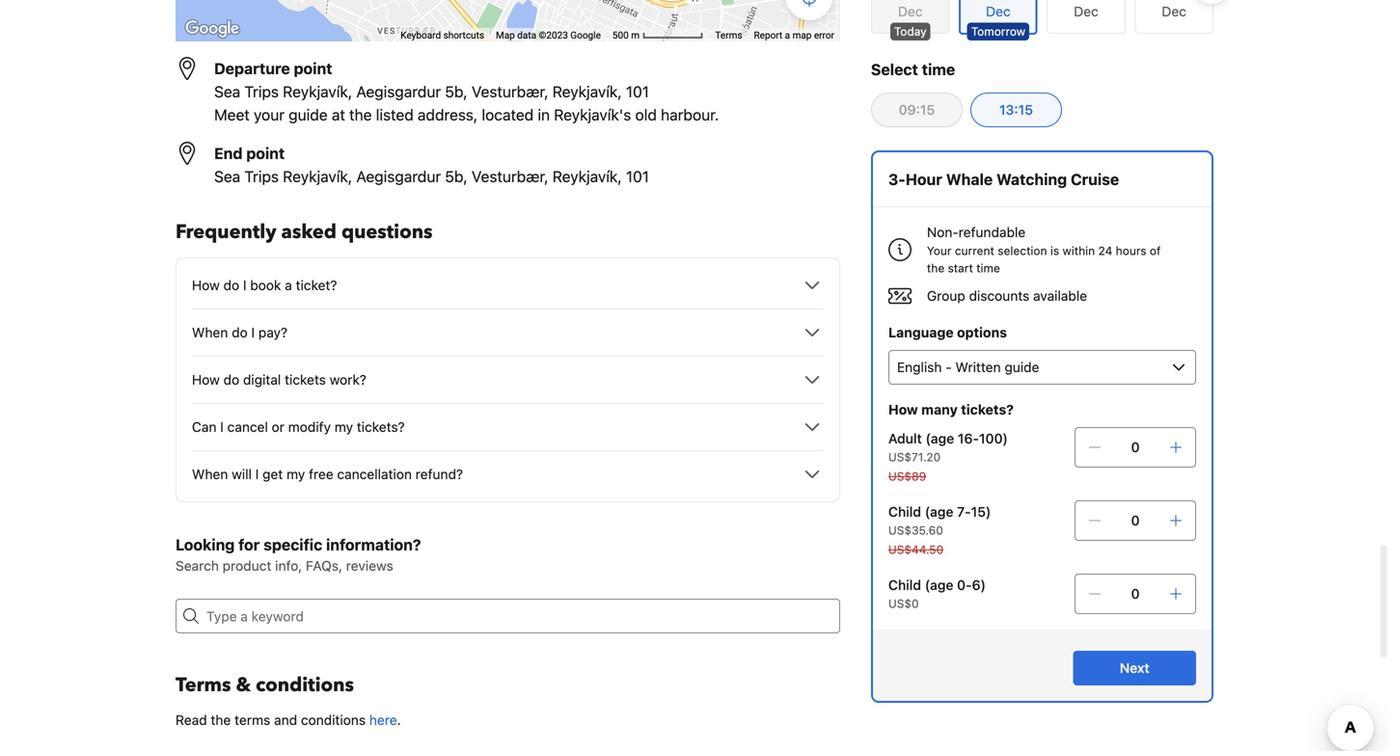 Task type: describe. For each thing, give the bounding box(es) containing it.
google image
[[180, 16, 244, 41]]

when for when do i pay?
[[192, 325, 228, 341]]

can i cancel or modify my tickets?
[[192, 419, 405, 435]]

frequently
[[176, 219, 277, 246]]

product
[[223, 558, 272, 574]]

the inside non-refundable your current selection is within 24 hours of the start time
[[927, 262, 945, 275]]

discounts
[[969, 288, 1030, 304]]

map
[[496, 30, 515, 41]]

end point sea trips reykjavík, aegisgardur 5b, vesturbær, reykjavík, 101
[[214, 144, 649, 186]]

0-
[[957, 578, 972, 593]]

keyboard shortcuts
[[401, 30, 484, 41]]

shortcuts
[[443, 30, 484, 41]]

16-
[[958, 431, 979, 447]]

frequently asked questions
[[176, 219, 433, 246]]

i right can
[[220, 419, 224, 435]]

group
[[927, 288, 966, 304]]

address,
[[418, 106, 478, 124]]

non-
[[927, 224, 959, 240]]

cruise
[[1071, 170, 1120, 189]]

map data ©2023 google
[[496, 30, 601, 41]]

and
[[274, 713, 297, 729]]

(age for 7-
[[925, 504, 954, 520]]

point for departure
[[294, 59, 332, 78]]

a inside dropdown button
[[285, 277, 292, 293]]

start
[[948, 262, 973, 275]]

asked
[[281, 219, 337, 246]]

watching
[[997, 170, 1067, 189]]

departure point sea trips reykjavík, aegisgardur 5b, vesturbær, reykjavík, 101 meet your guide at the listed address, located in reykjavík's old harbour.
[[214, 59, 719, 124]]

0 for adult (age 16-100)
[[1131, 440, 1140, 455]]

.
[[397, 713, 401, 729]]

select
[[871, 60, 919, 79]]

can
[[192, 419, 217, 435]]

keyboard
[[401, 30, 441, 41]]

non-refundable your current selection is within 24 hours of the start time
[[927, 224, 1161, 275]]

modify
[[288, 419, 331, 435]]

in
[[538, 106, 550, 124]]

map
[[793, 30, 812, 41]]

tickets
[[285, 372, 326, 388]]

meet
[[214, 106, 250, 124]]

101 for end point sea trips reykjavík, aegisgardur 5b, vesturbær, reykjavík, 101
[[626, 167, 649, 186]]

information?
[[326, 536, 421, 554]]

sea for departure
[[214, 83, 240, 101]]

available
[[1034, 288, 1088, 304]]

or
[[272, 419, 285, 435]]

trips for end
[[245, 167, 279, 186]]

24
[[1099, 244, 1113, 258]]

15)
[[971, 504, 991, 520]]

next
[[1120, 661, 1150, 676]]

us$0
[[889, 597, 919, 611]]

0 vertical spatial time
[[922, 60, 955, 79]]

whale
[[946, 170, 993, 189]]

listed
[[376, 106, 414, 124]]

0 vertical spatial tickets?
[[961, 402, 1014, 418]]

specific
[[264, 536, 322, 554]]

keyboard shortcuts button
[[401, 29, 484, 42]]

aegisgardur for departure
[[356, 83, 441, 101]]

google
[[571, 30, 601, 41]]

terms for terms link
[[715, 30, 743, 41]]

2 vertical spatial the
[[211, 713, 231, 729]]

Type a keyword field
[[199, 599, 840, 634]]

report a map error link
[[754, 30, 835, 41]]

when do i pay?
[[192, 325, 288, 341]]

reykjavík, down reykjavík's
[[553, 167, 622, 186]]

tickets? inside dropdown button
[[357, 419, 405, 435]]

i for book
[[243, 277, 247, 293]]

5b, for end
[[445, 167, 468, 186]]

1 vertical spatial conditions
[[301, 713, 366, 729]]

data
[[517, 30, 537, 41]]

how do digital tickets work? button
[[192, 369, 824, 392]]

cancellation
[[337, 467, 412, 482]]

when for when will i get my free cancellation refund?
[[192, 467, 228, 482]]

3-
[[889, 170, 906, 189]]

500 m
[[613, 30, 642, 41]]

adult
[[889, 431, 922, 447]]

region containing dec
[[856, 0, 1229, 42]]

us$89
[[889, 470, 927, 483]]

guide
[[289, 106, 328, 124]]

how do digital tickets work?
[[192, 372, 367, 388]]

0 horizontal spatial my
[[287, 467, 305, 482]]

how for how do digital tickets work?
[[192, 372, 220, 388]]

i for get
[[255, 467, 259, 482]]

us$71.20
[[889, 451, 941, 464]]

when will i get my free cancellation refund?
[[192, 467, 463, 482]]

ticket?
[[296, 277, 337, 293]]

current
[[955, 244, 995, 258]]

2 dec button from the left
[[1135, 0, 1214, 34]]

report
[[754, 30, 783, 41]]

i for pay?
[[251, 325, 255, 341]]

2 dec from the left
[[1074, 3, 1099, 19]]

next button
[[1073, 651, 1197, 686]]

5b, for departure
[[445, 83, 468, 101]]

select time
[[871, 60, 955, 79]]

of
[[1150, 244, 1161, 258]]

terms for terms & conditions
[[176, 673, 231, 699]]



Task type: locate. For each thing, give the bounding box(es) containing it.
(age for 16-
[[926, 431, 955, 447]]

1 0 from the top
[[1131, 440, 1140, 455]]

a
[[785, 30, 790, 41], [285, 277, 292, 293]]

2 trips from the top
[[245, 167, 279, 186]]

pay?
[[258, 325, 288, 341]]

1 child from the top
[[889, 504, 922, 520]]

2 aegisgardur from the top
[[356, 167, 441, 186]]

0 vertical spatial do
[[223, 277, 239, 293]]

point inside end point sea trips reykjavík, aegisgardur 5b, vesturbær, reykjavík, 101
[[246, 144, 285, 163]]

do for tickets
[[223, 372, 239, 388]]

(age inside child (age 0-6) us$0
[[925, 578, 954, 593]]

can i cancel or modify my tickets? button
[[192, 416, 824, 439]]

1 horizontal spatial dec button
[[1135, 0, 1214, 34]]

13:15
[[1000, 102, 1033, 118]]

1 vertical spatial 5b,
[[445, 167, 468, 186]]

(age inside child (age 7-15) us$35.60
[[925, 504, 954, 520]]

refundable
[[959, 224, 1026, 240]]

vesturbær,
[[472, 83, 549, 101], [472, 167, 549, 186]]

1 horizontal spatial the
[[349, 106, 372, 124]]

0 horizontal spatial a
[[285, 277, 292, 293]]

3-hour whale watching cruise
[[889, 170, 1120, 189]]

do left book
[[223, 277, 239, 293]]

2 0 from the top
[[1131, 513, 1140, 529]]

0 vertical spatial conditions
[[256, 673, 354, 699]]

5b, up address,
[[445, 83, 468, 101]]

conditions
[[256, 673, 354, 699], [301, 713, 366, 729]]

aegisgardur
[[356, 83, 441, 101], [356, 167, 441, 186]]

point inside "departure point sea trips reykjavík, aegisgardur 5b, vesturbær, reykjavík, 101 meet your guide at the listed address, located in reykjavík's old harbour."
[[294, 59, 332, 78]]

1 dec from the left
[[898, 3, 923, 19]]

1 horizontal spatial point
[[294, 59, 332, 78]]

dec
[[898, 3, 923, 19], [1074, 3, 1099, 19], [1162, 3, 1187, 19]]

(age for 0-
[[925, 578, 954, 593]]

1 sea from the top
[[214, 83, 240, 101]]

how for how many tickets?
[[889, 402, 918, 418]]

time down current
[[977, 262, 1000, 275]]

do left pay?
[[232, 325, 248, 341]]

will
[[232, 467, 252, 482]]

©2023
[[539, 30, 568, 41]]

child up us$0 on the right bottom of the page
[[889, 578, 922, 593]]

tickets? up the 100)
[[961, 402, 1014, 418]]

101 inside end point sea trips reykjavík, aegisgardur 5b, vesturbær, reykjavík, 101
[[626, 167, 649, 186]]

(age inside adult (age 16-100) us$71.20
[[926, 431, 955, 447]]

the right read on the bottom left of the page
[[211, 713, 231, 729]]

1 vertical spatial how
[[192, 372, 220, 388]]

0 vertical spatial a
[[785, 30, 790, 41]]

reykjavík's
[[554, 106, 631, 124]]

6)
[[972, 578, 986, 593]]

2 5b, from the top
[[445, 167, 468, 186]]

us$35.60
[[889, 524, 944, 537]]

m
[[631, 30, 640, 41]]

0 vertical spatial vesturbær,
[[472, 83, 549, 101]]

(age left 0-
[[925, 578, 954, 593]]

i left pay?
[[251, 325, 255, 341]]

vesturbær, up the located
[[472, 83, 549, 101]]

0 vertical spatial point
[[294, 59, 332, 78]]

2 vertical spatial do
[[223, 372, 239, 388]]

many
[[922, 402, 958, 418]]

the down your
[[927, 262, 945, 275]]

trips down 'your'
[[245, 167, 279, 186]]

0 horizontal spatial tickets?
[[357, 419, 405, 435]]

1 vertical spatial time
[[977, 262, 1000, 275]]

do
[[223, 277, 239, 293], [232, 325, 248, 341], [223, 372, 239, 388]]

how for how do i book a ticket?
[[192, 277, 220, 293]]

i left book
[[243, 277, 247, 293]]

1 vertical spatial point
[[246, 144, 285, 163]]

here link
[[369, 713, 397, 729]]

departure
[[214, 59, 290, 78]]

trips inside end point sea trips reykjavík, aegisgardur 5b, vesturbær, reykjavík, 101
[[245, 167, 279, 186]]

sea inside "departure point sea trips reykjavík, aegisgardur 5b, vesturbær, reykjavík, 101 meet your guide at the listed address, located in reykjavík's old harbour."
[[214, 83, 240, 101]]

point
[[294, 59, 332, 78], [246, 144, 285, 163]]

error
[[814, 30, 835, 41]]

(age left 16- at the bottom right of page
[[926, 431, 955, 447]]

time inside non-refundable your current selection is within 24 hours of the start time
[[977, 262, 1000, 275]]

5b, down address,
[[445, 167, 468, 186]]

terms & conditions
[[176, 673, 354, 699]]

us$44.50
[[889, 543, 944, 557]]

refund?
[[416, 467, 463, 482]]

i inside "dropdown button"
[[251, 325, 255, 341]]

1 vertical spatial do
[[232, 325, 248, 341]]

0 vertical spatial terms
[[715, 30, 743, 41]]

5b,
[[445, 83, 468, 101], [445, 167, 468, 186]]

2 vesturbær, from the top
[[472, 167, 549, 186]]

101 inside "departure point sea trips reykjavík, aegisgardur 5b, vesturbær, reykjavík, 101 meet your guide at the listed address, located in reykjavík's old harbour."
[[626, 83, 649, 101]]

reykjavík, up reykjavík's
[[553, 83, 622, 101]]

a right book
[[285, 277, 292, 293]]

101 for departure point sea trips reykjavík, aegisgardur 5b, vesturbær, reykjavík, 101 meet your guide at the listed address, located in reykjavík's old harbour.
[[626, 83, 649, 101]]

point for end
[[246, 144, 285, 163]]

time
[[922, 60, 955, 79], [977, 262, 1000, 275]]

2 vertical spatial (age
[[925, 578, 954, 593]]

here
[[369, 713, 397, 729]]

do for pay?
[[232, 325, 248, 341]]

sea
[[214, 83, 240, 101], [214, 167, 240, 186]]

1 vertical spatial a
[[285, 277, 292, 293]]

get
[[263, 467, 283, 482]]

terms left report
[[715, 30, 743, 41]]

1 vertical spatial tickets?
[[357, 419, 405, 435]]

digital
[[243, 372, 281, 388]]

0 horizontal spatial point
[[246, 144, 285, 163]]

language
[[889, 325, 954, 341]]

trips up 'your'
[[245, 83, 279, 101]]

dec today
[[894, 3, 927, 38]]

aegisgardur inside end point sea trips reykjavík, aegisgardur 5b, vesturbær, reykjavík, 101
[[356, 167, 441, 186]]

500
[[613, 30, 629, 41]]

aegisgardur up "listed"
[[356, 83, 441, 101]]

a left map
[[785, 30, 790, 41]]

1 dec button from the left
[[1047, 0, 1126, 34]]

reykjavík, up guide
[[283, 83, 352, 101]]

do inside "dropdown button"
[[232, 325, 248, 341]]

1 vesturbær, from the top
[[472, 83, 549, 101]]

when will i get my free cancellation refund? button
[[192, 463, 824, 486]]

0 horizontal spatial dec button
[[1047, 0, 1126, 34]]

3 dec from the left
[[1162, 3, 1187, 19]]

1 101 from the top
[[626, 83, 649, 101]]

1 when from the top
[[192, 325, 228, 341]]

3 0 from the top
[[1131, 586, 1140, 602]]

2 101 from the top
[[626, 167, 649, 186]]

1 horizontal spatial a
[[785, 30, 790, 41]]

questions
[[342, 219, 433, 246]]

your
[[927, 244, 952, 258]]

5b, inside end point sea trips reykjavík, aegisgardur 5b, vesturbær, reykjavík, 101
[[445, 167, 468, 186]]

language options
[[889, 325, 1007, 341]]

101
[[626, 83, 649, 101], [626, 167, 649, 186]]

sea up meet
[[214, 83, 240, 101]]

terms
[[235, 713, 270, 729]]

how do i book a ticket? button
[[192, 274, 824, 297]]

0 vertical spatial my
[[335, 419, 353, 435]]

1 vertical spatial aegisgardur
[[356, 167, 441, 186]]

0 vertical spatial aegisgardur
[[356, 83, 441, 101]]

1 vertical spatial (age
[[925, 504, 954, 520]]

how up 'adult' on the right of the page
[[889, 402, 918, 418]]

0 for child (age 0-6)
[[1131, 586, 1140, 602]]

child for child (age 0-6)
[[889, 578, 922, 593]]

1 vertical spatial 0
[[1131, 513, 1140, 529]]

1 horizontal spatial terms
[[715, 30, 743, 41]]

09:15
[[899, 102, 935, 118]]

reykjavík, up asked
[[283, 167, 352, 186]]

within
[[1063, 244, 1095, 258]]

2 horizontal spatial the
[[927, 262, 945, 275]]

vesturbær, inside "departure point sea trips reykjavík, aegisgardur 5b, vesturbær, reykjavík, 101 meet your guide at the listed address, located in reykjavík's old harbour."
[[472, 83, 549, 101]]

5b, inside "departure point sea trips reykjavík, aegisgardur 5b, vesturbær, reykjavík, 101 meet your guide at the listed address, located in reykjavík's old harbour."
[[445, 83, 468, 101]]

0 vertical spatial how
[[192, 277, 220, 293]]

1 trips from the top
[[245, 83, 279, 101]]

1 horizontal spatial my
[[335, 419, 353, 435]]

0 horizontal spatial the
[[211, 713, 231, 729]]

child inside child (age 0-6) us$0
[[889, 578, 922, 593]]

book
[[250, 277, 281, 293]]

2 horizontal spatial dec
[[1162, 3, 1187, 19]]

my right modify
[[335, 419, 353, 435]]

conditions up the read the terms and conditions here .
[[256, 673, 354, 699]]

1 vertical spatial the
[[927, 262, 945, 275]]

looking for specific information? search product info, faqs, reviews
[[176, 536, 421, 574]]

tickets?
[[961, 402, 1014, 418], [357, 419, 405, 435]]

how down frequently
[[192, 277, 220, 293]]

child for child (age 7-15)
[[889, 504, 922, 520]]

how many tickets?
[[889, 402, 1014, 418]]

terms up read on the bottom left of the page
[[176, 673, 231, 699]]

0 vertical spatial the
[[349, 106, 372, 124]]

2 sea from the top
[[214, 167, 240, 186]]

101 down old
[[626, 167, 649, 186]]

sea down 'end'
[[214, 167, 240, 186]]

0 horizontal spatial time
[[922, 60, 955, 79]]

2 child from the top
[[889, 578, 922, 593]]

map region
[[176, 0, 840, 41]]

0 vertical spatial sea
[[214, 83, 240, 101]]

1 vertical spatial terms
[[176, 673, 231, 699]]

dec button
[[1047, 0, 1126, 34], [1135, 0, 1214, 34]]

info,
[[275, 558, 302, 574]]

trips for departure
[[245, 83, 279, 101]]

work?
[[330, 372, 367, 388]]

group discounts available
[[927, 288, 1088, 304]]

point up guide
[[294, 59, 332, 78]]

cancel
[[227, 419, 268, 435]]

0 vertical spatial when
[[192, 325, 228, 341]]

tickets? up "cancellation"
[[357, 419, 405, 435]]

1 vertical spatial child
[[889, 578, 922, 593]]

0 vertical spatial 0
[[1131, 440, 1140, 455]]

vesturbær, inside end point sea trips reykjavík, aegisgardur 5b, vesturbær, reykjavík, 101
[[472, 167, 549, 186]]

1 vertical spatial when
[[192, 467, 228, 482]]

1 vertical spatial vesturbær,
[[472, 167, 549, 186]]

for
[[239, 536, 260, 554]]

when do i pay? button
[[192, 321, 824, 344]]

1 vertical spatial 101
[[626, 167, 649, 186]]

0 horizontal spatial terms
[[176, 673, 231, 699]]

1 aegisgardur from the top
[[356, 83, 441, 101]]

0 vertical spatial child
[[889, 504, 922, 520]]

end
[[214, 144, 243, 163]]

aegisgardur for end
[[356, 167, 441, 186]]

terms link
[[715, 30, 743, 41]]

7-
[[957, 504, 971, 520]]

0 horizontal spatial dec
[[898, 3, 923, 19]]

i right will
[[255, 467, 259, 482]]

adult (age 16-100) us$71.20
[[889, 431, 1008, 464]]

region
[[856, 0, 1229, 42]]

sea for end
[[214, 167, 240, 186]]

point right 'end'
[[246, 144, 285, 163]]

(age left 7-
[[925, 504, 954, 520]]

when left will
[[192, 467, 228, 482]]

faqs,
[[306, 558, 343, 574]]

2 when from the top
[[192, 467, 228, 482]]

at
[[332, 106, 345, 124]]

aegisgardur up "questions"
[[356, 167, 441, 186]]

free
[[309, 467, 334, 482]]

0 vertical spatial trips
[[245, 83, 279, 101]]

do left the digital
[[223, 372, 239, 388]]

2 vertical spatial 0
[[1131, 586, 1140, 602]]

today
[[894, 25, 927, 38]]

hour
[[906, 170, 943, 189]]

1 horizontal spatial dec
[[1074, 3, 1099, 19]]

dec inside the dec today
[[898, 3, 923, 19]]

1 vertical spatial trips
[[245, 167, 279, 186]]

0 vertical spatial 5b,
[[445, 83, 468, 101]]

1 vertical spatial sea
[[214, 167, 240, 186]]

time right 'select'
[[922, 60, 955, 79]]

terms
[[715, 30, 743, 41], [176, 673, 231, 699]]

sea inside end point sea trips reykjavík, aegisgardur 5b, vesturbær, reykjavík, 101
[[214, 167, 240, 186]]

hours
[[1116, 244, 1147, 258]]

do for book
[[223, 277, 239, 293]]

how up can
[[192, 372, 220, 388]]

101 up old
[[626, 83, 649, 101]]

conditions right and
[[301, 713, 366, 729]]

when
[[192, 325, 228, 341], [192, 467, 228, 482]]

when inside "dropdown button"
[[192, 325, 228, 341]]

when left pay?
[[192, 325, 228, 341]]

aegisgardur inside "departure point sea trips reykjavík, aegisgardur 5b, vesturbær, reykjavík, 101 meet your guide at the listed address, located in reykjavík's old harbour."
[[356, 83, 441, 101]]

vesturbær, down the located
[[472, 167, 549, 186]]

1 vertical spatial my
[[287, 467, 305, 482]]

vesturbær, for end point sea trips reykjavík, aegisgardur 5b, vesturbær, reykjavík, 101
[[472, 167, 549, 186]]

2 vertical spatial how
[[889, 402, 918, 418]]

child inside child (age 7-15) us$35.60
[[889, 504, 922, 520]]

when inside dropdown button
[[192, 467, 228, 482]]

my right get
[[287, 467, 305, 482]]

&
[[236, 673, 251, 699]]

1 5b, from the top
[[445, 83, 468, 101]]

trips inside "departure point sea trips reykjavík, aegisgardur 5b, vesturbær, reykjavík, 101 meet your guide at the listed address, located in reykjavík's old harbour."
[[245, 83, 279, 101]]

vesturbær, for departure point sea trips reykjavík, aegisgardur 5b, vesturbær, reykjavík, 101 meet your guide at the listed address, located in reykjavík's old harbour.
[[472, 83, 549, 101]]

read
[[176, 713, 207, 729]]

the inside "departure point sea trips reykjavík, aegisgardur 5b, vesturbær, reykjavík, 101 meet your guide at the listed address, located in reykjavík's old harbour."
[[349, 106, 372, 124]]

0
[[1131, 440, 1140, 455], [1131, 513, 1140, 529], [1131, 586, 1140, 602]]

child up "us$35.60"
[[889, 504, 922, 520]]

1 horizontal spatial tickets?
[[961, 402, 1014, 418]]

0 vertical spatial (age
[[926, 431, 955, 447]]

1 horizontal spatial time
[[977, 262, 1000, 275]]

0 for child (age 7-15)
[[1131, 513, 1140, 529]]

your
[[254, 106, 285, 124]]

0 vertical spatial 101
[[626, 83, 649, 101]]

the right at at the left of the page
[[349, 106, 372, 124]]



Task type: vqa. For each thing, say whether or not it's contained in the screenshot.
include at the bottom left of the page
no



